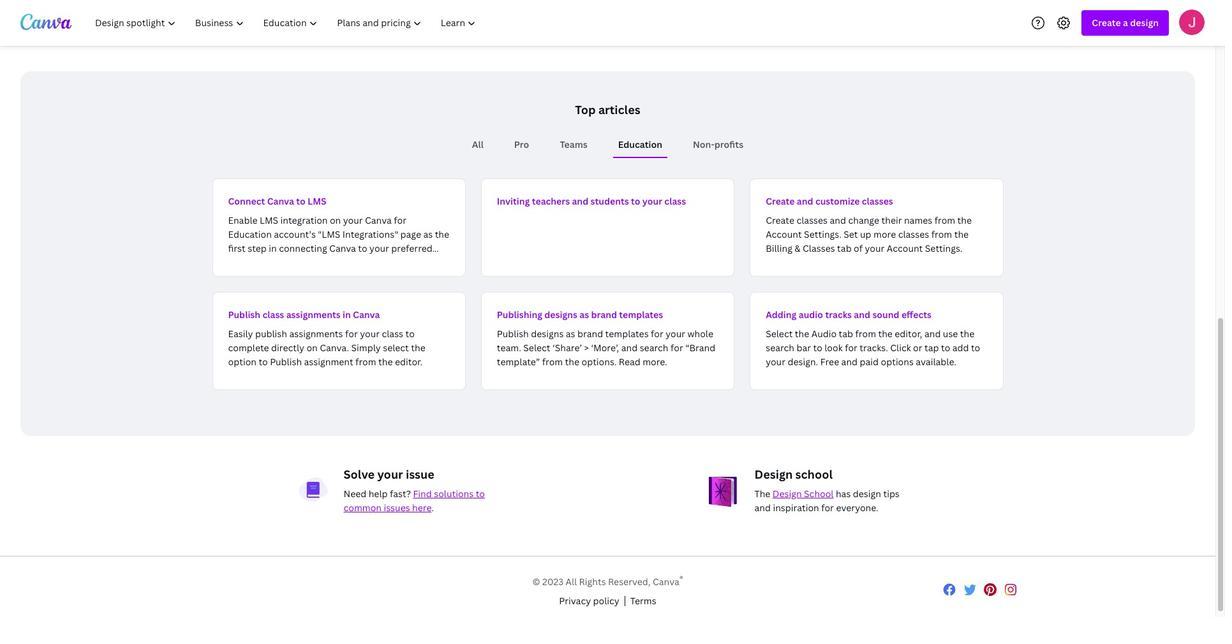 Task type: describe. For each thing, give the bounding box(es) containing it.
select inside select the audio tab from the editor, and use the search bar to look for tracks. click or tap to add to your design. free and paid options available.
[[766, 328, 793, 340]]

sound
[[873, 309, 900, 321]]

education inside enable lms integration on your canva for education account's "lms integrations" page as the first step in connecting canva to your preferred lms.
[[228, 229, 272, 241]]

design.
[[788, 356, 818, 368]]

© 2023 all rights reserved, canva ®
[[533, 574, 683, 588]]

2023
[[543, 576, 564, 588]]

non-profits
[[693, 139, 744, 151]]

articles
[[599, 102, 641, 117]]

1 horizontal spatial lms
[[308, 195, 327, 207]]

audio
[[799, 309, 823, 321]]

free
[[821, 356, 839, 368]]

the design school
[[755, 488, 834, 500]]

issue
[[406, 467, 435, 483]]

canva up 'integration'
[[267, 195, 294, 207]]

templates for publishing designs as brand templates
[[619, 309, 663, 321]]

0 horizontal spatial class
[[263, 309, 284, 321]]

option
[[228, 356, 257, 368]]

privacy
[[559, 595, 591, 607]]

solve
[[344, 467, 375, 483]]

find solutions to common issues here
[[344, 488, 485, 514]]

teachers
[[532, 195, 570, 207]]

create and customize classes
[[766, 195, 893, 207]]

tracks.
[[860, 342, 888, 354]]

non-
[[693, 139, 715, 151]]

up
[[860, 229, 872, 241]]

teams
[[560, 139, 588, 151]]

and up tap
[[925, 328, 941, 340]]

your down integrations" at left
[[370, 243, 389, 255]]

to right add
[[971, 342, 981, 354]]

to down complete
[[259, 356, 268, 368]]

easily
[[228, 328, 253, 340]]

page
[[401, 229, 421, 241]]

available.
[[916, 356, 957, 368]]

simply
[[351, 342, 381, 354]]

top level navigation element
[[87, 10, 487, 36]]

select
[[383, 342, 409, 354]]

template"
[[497, 356, 540, 368]]

and inside has design tips and inspiration for everyone.
[[755, 502, 771, 514]]

editor.
[[395, 356, 423, 368]]

designs for publish
[[531, 328, 564, 340]]

'share'
[[553, 342, 582, 354]]

first
[[228, 243, 246, 255]]

here
[[412, 502, 432, 514]]

create a design
[[1092, 17, 1159, 29]]

publish designs as brand templates for your whole team. select 'share' > 'more', and search for "brand template" from the options. read more.
[[497, 328, 716, 368]]

step
[[248, 243, 267, 255]]

and inside create classes and change their names from the account settings. set up more classes from the billing & classes tab of your account settings.
[[830, 214, 846, 227]]

editor,
[[895, 328, 923, 340]]

everyone.
[[836, 502, 879, 514]]

whole
[[688, 328, 714, 340]]

create for create a design
[[1092, 17, 1121, 29]]

school
[[796, 467, 833, 483]]

more
[[874, 229, 896, 241]]

enable
[[228, 214, 258, 227]]

has
[[836, 488, 851, 500]]

brand for publishing
[[591, 309, 617, 321]]

assignments for in
[[286, 309, 341, 321]]

your inside "link"
[[643, 195, 663, 207]]

top articles
[[575, 102, 641, 117]]

directly
[[271, 342, 304, 354]]

solutions
[[434, 488, 474, 500]]

1 horizontal spatial settings.
[[925, 243, 963, 255]]

2 vertical spatial classes
[[898, 229, 930, 241]]

or
[[913, 342, 923, 354]]

1 horizontal spatial account
[[887, 243, 923, 255]]

to right tap
[[941, 342, 951, 354]]

for up more.
[[651, 328, 664, 340]]

connecting
[[279, 243, 327, 255]]

search inside select the audio tab from the editor, and use the search bar to look for tracks. click or tap to add to your design. free and paid options available.
[[766, 342, 795, 354]]

all inside button
[[472, 139, 484, 151]]

from down "names"
[[932, 229, 952, 241]]

tab inside select the audio tab from the editor, and use the search bar to look for tracks. click or tap to add to your design. free and paid options available.
[[839, 328, 853, 340]]

find solutions to common issues here link
[[344, 488, 485, 514]]

audio
[[812, 328, 837, 340]]

assignments for for
[[289, 328, 343, 340]]

to inside enable lms integration on your canva for education account's "lms integrations" page as the first step in connecting canva to your preferred lms.
[[358, 243, 367, 255]]

designs for publishing
[[545, 309, 578, 321]]

adding audio tracks and sound effects
[[766, 309, 932, 321]]

publish for publish class assignments in canva
[[228, 309, 260, 321]]

has design tips and inspiration for everyone.
[[755, 488, 900, 514]]

publish
[[255, 328, 287, 340]]

more.
[[643, 356, 668, 368]]

your inside select the audio tab from the editor, and use the search bar to look for tracks. click or tap to add to your design. free and paid options available.
[[766, 356, 786, 368]]

easily publish assignments for your class to complete directly on canva. simply select the option to publish assignment from the editor.
[[228, 328, 426, 368]]

canva up simply
[[353, 309, 380, 321]]

profits
[[715, 139, 744, 151]]

preferred
[[391, 243, 433, 255]]

to right 'bar'
[[814, 342, 823, 354]]

to inside "link"
[[631, 195, 641, 207]]

common
[[344, 502, 382, 514]]

1 horizontal spatial in
[[343, 309, 351, 321]]

all inside '© 2023 all rights reserved, canva ®'
[[566, 576, 577, 588]]

canva up integrations" at left
[[365, 214, 392, 227]]

tracks
[[826, 309, 852, 321]]

of
[[854, 243, 863, 255]]

bar
[[797, 342, 811, 354]]

tips
[[884, 488, 900, 500]]

and right free
[[842, 356, 858, 368]]

for inside enable lms integration on your canva for education account's "lms integrations" page as the first step in connecting canva to your preferred lms.
[[394, 214, 407, 227]]

canva inside '© 2023 all rights reserved, canva ®'
[[653, 576, 680, 588]]

classes
[[803, 243, 835, 255]]

on inside enable lms integration on your canva for education account's "lms integrations" page as the first step in connecting canva to your preferred lms.
[[330, 214, 341, 227]]

top
[[575, 102, 596, 117]]

a
[[1123, 17, 1128, 29]]

search inside publish designs as brand templates for your whole team. select 'share' > 'more', and search for "brand template" from the options. read more.
[[640, 342, 669, 354]]

students
[[591, 195, 629, 207]]

to up 'integration'
[[296, 195, 306, 207]]

for inside has design tips and inspiration for everyone.
[[822, 502, 834, 514]]

as for publishing
[[580, 309, 589, 321]]

1 vertical spatial design
[[773, 488, 802, 500]]

billing
[[766, 243, 793, 255]]

effects
[[902, 309, 932, 321]]

find
[[413, 488, 432, 500]]

class inside easily publish assignments for your class to complete directly on canva. simply select the option to publish assignment from the editor.
[[382, 328, 403, 340]]

inviting
[[497, 195, 530, 207]]

education button
[[613, 133, 668, 157]]

help
[[369, 488, 388, 500]]

change
[[849, 214, 880, 227]]

canva down the "lms
[[329, 243, 356, 255]]



Task type: locate. For each thing, give the bounding box(es) containing it.
as inside publish designs as brand templates for your whole team. select 'share' > 'more', and search for "brand template" from the options. read more.
[[566, 328, 575, 340]]

the
[[755, 488, 771, 500]]

0 vertical spatial in
[[269, 243, 277, 255]]

the inside enable lms integration on your canva for education account's "lms integrations" page as the first step in connecting canva to your preferred lms.
[[435, 229, 449, 241]]

0 horizontal spatial in
[[269, 243, 277, 255]]

fast?
[[390, 488, 411, 500]]

as up >
[[580, 309, 589, 321]]

non-profits button
[[688, 133, 749, 157]]

0 vertical spatial class
[[665, 195, 686, 207]]

1 vertical spatial on
[[307, 342, 318, 354]]

as up 'share'
[[566, 328, 575, 340]]

select the audio tab from the editor, and use the search bar to look for tracks. click or tap to add to your design. free and paid options available.
[[766, 328, 981, 368]]

for inside select the audio tab from the editor, and use the search bar to look for tracks. click or tap to add to your design. free and paid options available.
[[845, 342, 858, 354]]

1 vertical spatial account
[[887, 243, 923, 255]]

canva
[[267, 195, 294, 207], [365, 214, 392, 227], [329, 243, 356, 255], [353, 309, 380, 321], [653, 576, 680, 588]]

publish inside easily publish assignments for your class to complete directly on canva. simply select the option to publish assignment from the editor.
[[270, 356, 302, 368]]

settings.
[[804, 229, 842, 241], [925, 243, 963, 255]]

on up "assignment" in the bottom left of the page
[[307, 342, 318, 354]]

select inside publish designs as brand templates for your whole team. select 'share' > 'more', and search for "brand template" from the options. read more.
[[524, 342, 551, 354]]

0 vertical spatial templates
[[619, 309, 663, 321]]

0 horizontal spatial design
[[853, 488, 881, 500]]

solve your issue
[[344, 467, 435, 483]]

©
[[533, 576, 540, 588]]

0 vertical spatial design
[[755, 467, 793, 483]]

0 vertical spatial account
[[766, 229, 802, 241]]

publish class assignments in canva
[[228, 309, 380, 321]]

search up more.
[[640, 342, 669, 354]]

canva up terms
[[653, 576, 680, 588]]

1 vertical spatial publish
[[497, 328, 529, 340]]

1 horizontal spatial on
[[330, 214, 341, 227]]

on inside easily publish assignments for your class to complete directly on canva. simply select the option to publish assignment from the editor.
[[307, 342, 318, 354]]

1 horizontal spatial search
[[766, 342, 795, 354]]

0 horizontal spatial classes
[[797, 214, 828, 227]]

settings. up classes
[[804, 229, 842, 241]]

1 vertical spatial create
[[766, 195, 795, 207]]

look
[[825, 342, 843, 354]]

create
[[1092, 17, 1121, 29], [766, 195, 795, 207], [766, 214, 795, 227]]

in
[[269, 243, 277, 255], [343, 309, 351, 321]]

from up tracks.
[[856, 328, 876, 340]]

and
[[572, 195, 589, 207], [797, 195, 814, 207], [830, 214, 846, 227], [854, 309, 871, 321], [925, 328, 941, 340], [622, 342, 638, 354], [842, 356, 858, 368], [755, 502, 771, 514]]

create for create classes and change their names from the account settings. set up more classes from the billing & classes tab of your account settings.
[[766, 214, 795, 227]]

0 vertical spatial as
[[423, 229, 433, 241]]

pro
[[514, 139, 529, 151]]

for right the look at bottom right
[[845, 342, 858, 354]]

2 vertical spatial publish
[[270, 356, 302, 368]]

0 horizontal spatial select
[[524, 342, 551, 354]]

as right page
[[423, 229, 433, 241]]

2 vertical spatial as
[[566, 328, 575, 340]]

and inside "link"
[[572, 195, 589, 207]]

paid
[[860, 356, 879, 368]]

inviting teachers and students to your class link
[[481, 179, 735, 277]]

account up billing on the right
[[766, 229, 802, 241]]

lms
[[308, 195, 327, 207], [260, 214, 278, 227]]

templates up publish designs as brand templates for your whole team. select 'share' > 'more', and search for "brand template" from the options. read more.
[[619, 309, 663, 321]]

assignments
[[286, 309, 341, 321], [289, 328, 343, 340]]

canva.
[[320, 342, 349, 354]]

to inside find solutions to common issues here
[[476, 488, 485, 500]]

1 horizontal spatial all
[[566, 576, 577, 588]]

all left pro
[[472, 139, 484, 151]]

1 search from the left
[[640, 342, 669, 354]]

"lms
[[318, 229, 340, 241]]

their
[[882, 214, 902, 227]]

your right of
[[865, 243, 885, 255]]

1 vertical spatial as
[[580, 309, 589, 321]]

1 vertical spatial templates
[[605, 328, 649, 340]]

brand
[[591, 309, 617, 321], [578, 328, 603, 340]]

and right tracks
[[854, 309, 871, 321]]

0 horizontal spatial all
[[472, 139, 484, 151]]

the inside publish designs as brand templates for your whole team. select 'share' > 'more', and search for "brand template" from the options. read more.
[[565, 356, 580, 368]]

1 horizontal spatial education
[[618, 139, 663, 151]]

all right 2023
[[566, 576, 577, 588]]

complete
[[228, 342, 269, 354]]

issues
[[384, 502, 410, 514]]

the
[[958, 214, 972, 227], [435, 229, 449, 241], [955, 229, 969, 241], [795, 328, 810, 340], [879, 328, 893, 340], [960, 328, 975, 340], [411, 342, 426, 354], [379, 356, 393, 368], [565, 356, 580, 368]]

and down the
[[755, 502, 771, 514]]

tab
[[837, 243, 852, 255], [839, 328, 853, 340]]

1 vertical spatial brand
[[578, 328, 603, 340]]

your up simply
[[360, 328, 380, 340]]

adding
[[766, 309, 797, 321]]

account
[[766, 229, 802, 241], [887, 243, 923, 255]]

tab up the look at bottom right
[[839, 328, 853, 340]]

templates for publish designs as brand templates for your whole team. select 'share' > 'more', and search for "brand template" from the options. read more.
[[605, 328, 649, 340]]

0 horizontal spatial on
[[307, 342, 318, 354]]

in up canva.
[[343, 309, 351, 321]]

to
[[296, 195, 306, 207], [631, 195, 641, 207], [358, 243, 367, 255], [406, 328, 415, 340], [814, 342, 823, 354], [941, 342, 951, 354], [971, 342, 981, 354], [259, 356, 268, 368], [476, 488, 485, 500]]

design up the
[[755, 467, 793, 483]]

brand inside publish designs as brand templates for your whole team. select 'share' > 'more', and search for "brand template" from the options. read more.
[[578, 328, 603, 340]]

assignments up easily publish assignments for your class to complete directly on canva. simply select the option to publish assignment from the editor.
[[286, 309, 341, 321]]

class
[[665, 195, 686, 207], [263, 309, 284, 321], [382, 328, 403, 340]]

your left whole
[[666, 328, 686, 340]]

terms link
[[630, 595, 657, 609]]

account down more
[[887, 243, 923, 255]]

from inside easily publish assignments for your class to complete directly on canva. simply select the option to publish assignment from the editor.
[[356, 356, 376, 368]]

create classes and change their names from the account settings. set up more classes from the billing & classes tab of your account settings.
[[766, 214, 972, 255]]

1 horizontal spatial publish
[[270, 356, 302, 368]]

design right "a"
[[1131, 17, 1159, 29]]

0 vertical spatial assignments
[[286, 309, 341, 321]]

0 horizontal spatial as
[[423, 229, 433, 241]]

designs inside publish designs as brand templates for your whole team. select 'share' > 'more', and search for "brand template" from the options. read more.
[[531, 328, 564, 340]]

connect canva to lms
[[228, 195, 327, 207]]

1 horizontal spatial classes
[[862, 195, 893, 207]]

1 vertical spatial settings.
[[925, 243, 963, 255]]

names
[[904, 214, 933, 227]]

options.
[[582, 356, 617, 368]]

0 vertical spatial select
[[766, 328, 793, 340]]

1 vertical spatial in
[[343, 309, 351, 321]]

0 vertical spatial publish
[[228, 309, 260, 321]]

create a design button
[[1082, 10, 1169, 36]]

select up template"
[[524, 342, 551, 354]]

and up "set"
[[830, 214, 846, 227]]

1 horizontal spatial select
[[766, 328, 793, 340]]

0 horizontal spatial search
[[640, 342, 669, 354]]

to down integrations" at left
[[358, 243, 367, 255]]

on
[[330, 214, 341, 227], [307, 342, 318, 354]]

classes up change
[[862, 195, 893, 207]]

publish up team.
[[497, 328, 529, 340]]

for left "brand on the bottom right
[[671, 342, 683, 354]]

0 horizontal spatial lms
[[260, 214, 278, 227]]

integrations"
[[343, 229, 398, 241]]

1 vertical spatial all
[[566, 576, 577, 588]]

options
[[881, 356, 914, 368]]

integration
[[281, 214, 328, 227]]

on up the "lms
[[330, 214, 341, 227]]

publish for publish designs as brand templates for your whole team. select 'share' > 'more', and search for "brand template" from the options. read more.
[[497, 328, 529, 340]]

create inside create classes and change their names from the account settings. set up more classes from the billing & classes tab of your account settings.
[[766, 214, 795, 227]]

1 vertical spatial tab
[[839, 328, 853, 340]]

0 vertical spatial on
[[330, 214, 341, 227]]

0 vertical spatial settings.
[[804, 229, 842, 241]]

education inside button
[[618, 139, 663, 151]]

2 vertical spatial class
[[382, 328, 403, 340]]

lms down connect canva to lms
[[260, 214, 278, 227]]

1 vertical spatial assignments
[[289, 328, 343, 340]]

0 vertical spatial education
[[618, 139, 663, 151]]

create inside dropdown button
[[1092, 17, 1121, 29]]

0 vertical spatial tab
[[837, 243, 852, 255]]

assignments inside easily publish assignments for your class to complete directly on canva. simply select the option to publish assignment from the editor.
[[289, 328, 343, 340]]

1 vertical spatial select
[[524, 342, 551, 354]]

team.
[[497, 342, 521, 354]]

account's
[[274, 229, 316, 241]]

set
[[844, 229, 858, 241]]

>
[[584, 342, 589, 354]]

classes
[[862, 195, 893, 207], [797, 214, 828, 227], [898, 229, 930, 241]]

privacy policy
[[559, 595, 620, 607]]

design school
[[755, 467, 833, 483]]

settings. down "names"
[[925, 243, 963, 255]]

to up select
[[406, 328, 415, 340]]

2 horizontal spatial classes
[[898, 229, 930, 241]]

search
[[640, 342, 669, 354], [766, 342, 795, 354]]

1 vertical spatial design
[[853, 488, 881, 500]]

from down simply
[[356, 356, 376, 368]]

create for create and customize classes
[[766, 195, 795, 207]]

1 vertical spatial designs
[[531, 328, 564, 340]]

0 vertical spatial brand
[[591, 309, 617, 321]]

lms.
[[228, 257, 249, 269]]

and inside publish designs as brand templates for your whole team. select 'share' > 'more', and search for "brand template" from the options. read more.
[[622, 342, 638, 354]]

from inside publish designs as brand templates for your whole team. select 'share' > 'more', and search for "brand template" from the options. read more.
[[542, 356, 563, 368]]

templates inside publish designs as brand templates for your whole team. select 'share' > 'more', and search for "brand template" from the options. read more.
[[605, 328, 649, 340]]

connect
[[228, 195, 265, 207]]

from right "names"
[[935, 214, 956, 227]]

your inside easily publish assignments for your class to complete directly on canva. simply select the option to publish assignment from the editor.
[[360, 328, 380, 340]]

publish
[[228, 309, 260, 321], [497, 328, 529, 340], [270, 356, 302, 368]]

&
[[795, 243, 801, 255]]

1 vertical spatial class
[[263, 309, 284, 321]]

select down 'adding'
[[766, 328, 793, 340]]

all button
[[467, 133, 489, 157]]

0 vertical spatial classes
[[862, 195, 893, 207]]

enable lms integration on your canva for education account's "lms integrations" page as the first step in connecting canva to your preferred lms.
[[228, 214, 449, 269]]

for
[[394, 214, 407, 227], [345, 328, 358, 340], [651, 328, 664, 340], [671, 342, 683, 354], [845, 342, 858, 354], [822, 502, 834, 514]]

to right the solutions at left bottom
[[476, 488, 485, 500]]

0 vertical spatial lms
[[308, 195, 327, 207]]

education down enable
[[228, 229, 272, 241]]

your inside create classes and change their names from the account settings. set up more classes from the billing & classes tab of your account settings.
[[865, 243, 885, 255]]

to right students
[[631, 195, 641, 207]]

design up 'everyone.'
[[853, 488, 881, 500]]

solve your issue image
[[298, 477, 328, 504]]

brand up >
[[578, 328, 603, 340]]

need
[[344, 488, 367, 500]]

1 horizontal spatial class
[[382, 328, 403, 340]]

as
[[423, 229, 433, 241], [580, 309, 589, 321], [566, 328, 575, 340]]

read
[[619, 356, 641, 368]]

design school image
[[709, 477, 739, 508]]

for up simply
[[345, 328, 358, 340]]

your up fast?
[[377, 467, 403, 483]]

publishing designs as brand templates
[[497, 309, 663, 321]]

as inside enable lms integration on your canva for education account's "lms integrations" page as the first step in connecting canva to your preferred lms.
[[423, 229, 433, 241]]

publish down 'directly'
[[270, 356, 302, 368]]

design
[[1131, 17, 1159, 29], [853, 488, 881, 500]]

2 horizontal spatial class
[[665, 195, 686, 207]]

for inside easily publish assignments for your class to complete directly on canva. simply select the option to publish assignment from the editor.
[[345, 328, 358, 340]]

publishing
[[497, 309, 543, 321]]

classes down "names"
[[898, 229, 930, 241]]

and left customize
[[797, 195, 814, 207]]

james peterson image
[[1180, 9, 1205, 35]]

and up read
[[622, 342, 638, 354]]

1 horizontal spatial as
[[566, 328, 575, 340]]

your right students
[[643, 195, 663, 207]]

0 horizontal spatial settings.
[[804, 229, 842, 241]]

brand up 'more',
[[591, 309, 617, 321]]

design up inspiration
[[773, 488, 802, 500]]

0 horizontal spatial education
[[228, 229, 272, 241]]

2 horizontal spatial as
[[580, 309, 589, 321]]

templates up 'more',
[[605, 328, 649, 340]]

1 vertical spatial education
[[228, 229, 272, 241]]

and right teachers at left top
[[572, 195, 589, 207]]

2 search from the left
[[766, 342, 795, 354]]

your inside publish designs as brand templates for your whole team. select 'share' > 'more', and search for "brand template" from the options. read more.
[[666, 328, 686, 340]]

policy
[[593, 595, 620, 607]]

education down articles
[[618, 139, 663, 151]]

class inside "link"
[[665, 195, 686, 207]]

click
[[891, 342, 911, 354]]

0 vertical spatial create
[[1092, 17, 1121, 29]]

2 vertical spatial create
[[766, 214, 795, 227]]

teams button
[[555, 133, 593, 157]]

your left design.
[[766, 356, 786, 368]]

tab left of
[[837, 243, 852, 255]]

your up integrations" at left
[[343, 214, 363, 227]]

publish inside publish designs as brand templates for your whole team. select 'share' > 'more', and search for "brand template" from the options. read more.
[[497, 328, 529, 340]]

inviting teachers and students to your class
[[497, 195, 686, 207]]

design school link
[[773, 488, 834, 500]]

inspiration
[[773, 502, 819, 514]]

0 vertical spatial all
[[472, 139, 484, 151]]

lms inside enable lms integration on your canva for education account's "lms integrations" page as the first step in connecting canva to your preferred lms.
[[260, 214, 278, 227]]

2 horizontal spatial publish
[[497, 328, 529, 340]]

1 horizontal spatial design
[[1131, 17, 1159, 29]]

reserved,
[[608, 576, 651, 588]]

0 horizontal spatial publish
[[228, 309, 260, 321]]

terms
[[630, 595, 657, 607]]

brand for publish
[[578, 328, 603, 340]]

publish up 'easily'
[[228, 309, 260, 321]]

design inside dropdown button
[[1131, 17, 1159, 29]]

1 vertical spatial lms
[[260, 214, 278, 227]]

from inside select the audio tab from the editor, and use the search bar to look for tracks. click or tap to add to your design. free and paid options available.
[[856, 328, 876, 340]]

school
[[804, 488, 834, 500]]

in inside enable lms integration on your canva for education account's "lms integrations" page as the first step in connecting canva to your preferred lms.
[[269, 243, 277, 255]]

customize
[[816, 195, 860, 207]]

tab inside create classes and change their names from the account settings. set up more classes from the billing & classes tab of your account settings.
[[837, 243, 852, 255]]

0 vertical spatial design
[[1131, 17, 1159, 29]]

in right "step"
[[269, 243, 277, 255]]

for up page
[[394, 214, 407, 227]]

0 horizontal spatial account
[[766, 229, 802, 241]]

1 vertical spatial classes
[[797, 214, 828, 227]]

for down school
[[822, 502, 834, 514]]

assignments down publish class assignments in canva
[[289, 328, 343, 340]]

0 vertical spatial designs
[[545, 309, 578, 321]]

classes down create and customize classes
[[797, 214, 828, 227]]

lms up 'integration'
[[308, 195, 327, 207]]

search left 'bar'
[[766, 342, 795, 354]]

"brand
[[686, 342, 716, 354]]

from down 'share'
[[542, 356, 563, 368]]

privacy policy link
[[559, 595, 620, 609]]

design inside has design tips and inspiration for everyone.
[[853, 488, 881, 500]]

as for publish
[[566, 328, 575, 340]]



Task type: vqa. For each thing, say whether or not it's contained in the screenshot.
BY within the Blue Modern Product Marketing Mind Map Brainstorm by muhammad hidayat
no



